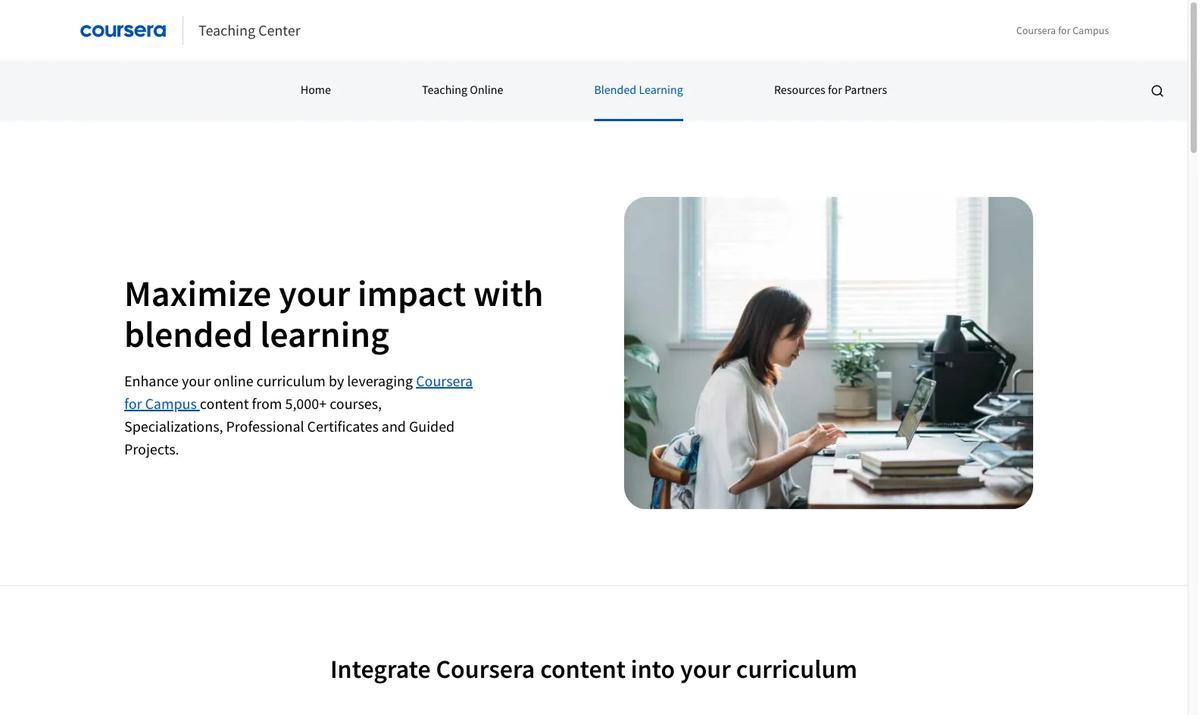 Task type: locate. For each thing, give the bounding box(es) containing it.
1 horizontal spatial your
[[279, 270, 350, 316]]

1 vertical spatial your
[[182, 372, 211, 391]]

teaching left online
[[422, 82, 467, 97]]

for
[[1058, 23, 1071, 37], [828, 82, 842, 97], [124, 394, 142, 413]]

2 vertical spatial coursera
[[436, 652, 535, 685]]

1 horizontal spatial for
[[828, 82, 842, 97]]

teaching inside menu
[[422, 82, 467, 97]]

for inside coursera for campus
[[124, 394, 142, 413]]

0 horizontal spatial content
[[200, 394, 249, 413]]

0 horizontal spatial for
[[124, 394, 142, 413]]

online
[[214, 372, 253, 391]]

1 vertical spatial teaching
[[422, 82, 467, 97]]

content left into
[[540, 652, 626, 685]]

menu containing home
[[0, 61, 1188, 121]]

content down online
[[200, 394, 249, 413]]

content from 5,000+ courses, specializations, professional certificates and guided projects.
[[124, 394, 455, 459]]

content inside content from 5,000+ courses, specializations, professional certificates and guided projects.
[[200, 394, 249, 413]]

1 vertical spatial campus
[[145, 394, 197, 413]]

projects.
[[124, 440, 179, 459]]

for for the top coursera for campus link
[[1058, 23, 1071, 37]]

curriculum
[[256, 372, 326, 391]]

2 horizontal spatial for
[[1058, 23, 1071, 37]]

campus for the top coursera for campus link
[[1073, 23, 1109, 37]]

2 vertical spatial for
[[124, 394, 142, 413]]

0 vertical spatial teaching
[[198, 21, 255, 40]]

0 horizontal spatial coursera for campus link
[[124, 372, 473, 413]]

enhance
[[124, 372, 179, 391]]

for inside 'resources for partners' link
[[828, 82, 842, 97]]

0 vertical spatial coursera for campus
[[1016, 23, 1109, 37]]

1 vertical spatial coursera
[[416, 372, 473, 391]]

coursera for campus link
[[1001, 22, 1124, 38], [124, 372, 473, 413]]

1 horizontal spatial coursera for campus
[[1016, 23, 1109, 37]]

1 horizontal spatial content
[[540, 652, 626, 685]]

teaching
[[198, 21, 255, 40], [422, 82, 467, 97]]

teaching center
[[198, 21, 301, 40]]

0 vertical spatial your
[[279, 270, 350, 316]]

coursera inside coursera for campus
[[416, 372, 473, 391]]

0 horizontal spatial teaching
[[198, 21, 255, 40]]

center
[[258, 21, 301, 40]]

coursera for bottommost coursera for campus link
[[416, 372, 473, 391]]

0 vertical spatial content
[[200, 394, 249, 413]]

with
[[473, 270, 544, 316]]

0 horizontal spatial coursera for campus
[[124, 372, 473, 413]]

1 vertical spatial coursera for campus
[[124, 372, 473, 413]]

your inside maximize your impact with blended learning
[[279, 270, 350, 316]]

coursera for campus
[[1016, 23, 1109, 37], [124, 372, 473, 413]]

0 vertical spatial for
[[1058, 23, 1071, 37]]

coursera
[[1016, 23, 1056, 37], [416, 372, 473, 391], [436, 652, 535, 685]]

0 vertical spatial coursera for campus link
[[1001, 22, 1124, 38]]

campus inside coursera for campus
[[145, 394, 197, 413]]

0 horizontal spatial your
[[182, 372, 211, 391]]

teaching left center
[[198, 21, 255, 40]]

1 horizontal spatial campus
[[1073, 23, 1109, 37]]

1 horizontal spatial teaching
[[422, 82, 467, 97]]

learning
[[260, 311, 389, 357]]

1 horizontal spatial coursera for campus link
[[1001, 22, 1124, 38]]

0 vertical spatial coursera
[[1016, 23, 1056, 37]]

leveraging
[[347, 372, 413, 391]]

0 horizontal spatial campus
[[145, 394, 197, 413]]

1 vertical spatial content
[[540, 652, 626, 685]]

blended
[[124, 311, 253, 357]]

integrate
[[330, 652, 431, 685]]

teaching for teaching center
[[198, 21, 255, 40]]

menu
[[0, 61, 1188, 121]]

your for maximize
[[279, 270, 350, 316]]

1 vertical spatial coursera for campus link
[[124, 372, 473, 413]]

1 vertical spatial for
[[828, 82, 842, 97]]

guided
[[409, 417, 455, 436]]

integrate coursera content into your curriculum
[[330, 652, 858, 685]]

campus
[[1073, 23, 1109, 37], [145, 394, 197, 413]]

0 vertical spatial campus
[[1073, 23, 1109, 37]]

impact
[[358, 270, 466, 316]]

content
[[200, 394, 249, 413], [540, 652, 626, 685]]

your
[[279, 270, 350, 316], [182, 372, 211, 391]]

enhance your online curriculum by leveraging
[[124, 372, 416, 391]]

maximize your impact with blended learning
[[124, 270, 544, 357]]



Task type: describe. For each thing, give the bounding box(es) containing it.
partners
[[845, 82, 887, 97]]

blended
[[594, 82, 637, 97]]

into
[[631, 652, 675, 685]]

teaching center link
[[183, 15, 316, 45]]

teaching for teaching online
[[422, 82, 467, 97]]

and
[[382, 417, 406, 436]]

teaching online
[[422, 82, 503, 97]]

teaching online link
[[422, 61, 503, 121]]

professional
[[226, 417, 304, 436]]

maximize
[[124, 270, 271, 316]]

specializations,
[[124, 417, 223, 436]]

courses,
[[330, 394, 382, 413]]

resources for partners
[[774, 82, 887, 97]]

home
[[301, 82, 331, 97]]

by
[[329, 372, 344, 391]]

blended learning link
[[594, 61, 683, 121]]

blended learning
[[594, 82, 683, 97]]

campus for bottommost coursera for campus link
[[145, 394, 197, 413]]

online
[[470, 82, 503, 97]]

learning
[[639, 82, 683, 97]]

resources
[[774, 82, 826, 97]]

5,000+
[[285, 394, 327, 413]]

for for bottommost coursera for campus link
[[124, 394, 142, 413]]

resources for partners link
[[774, 61, 887, 121]]

certificates
[[307, 417, 379, 436]]

your for enhance
[[182, 372, 211, 391]]

home link
[[301, 61, 331, 121]]

coursera for the top coursera for campus link
[[1016, 23, 1056, 37]]

from
[[252, 394, 282, 413]]

your curriculum
[[680, 652, 858, 685]]



Task type: vqa. For each thing, say whether or not it's contained in the screenshot.
Center
yes



